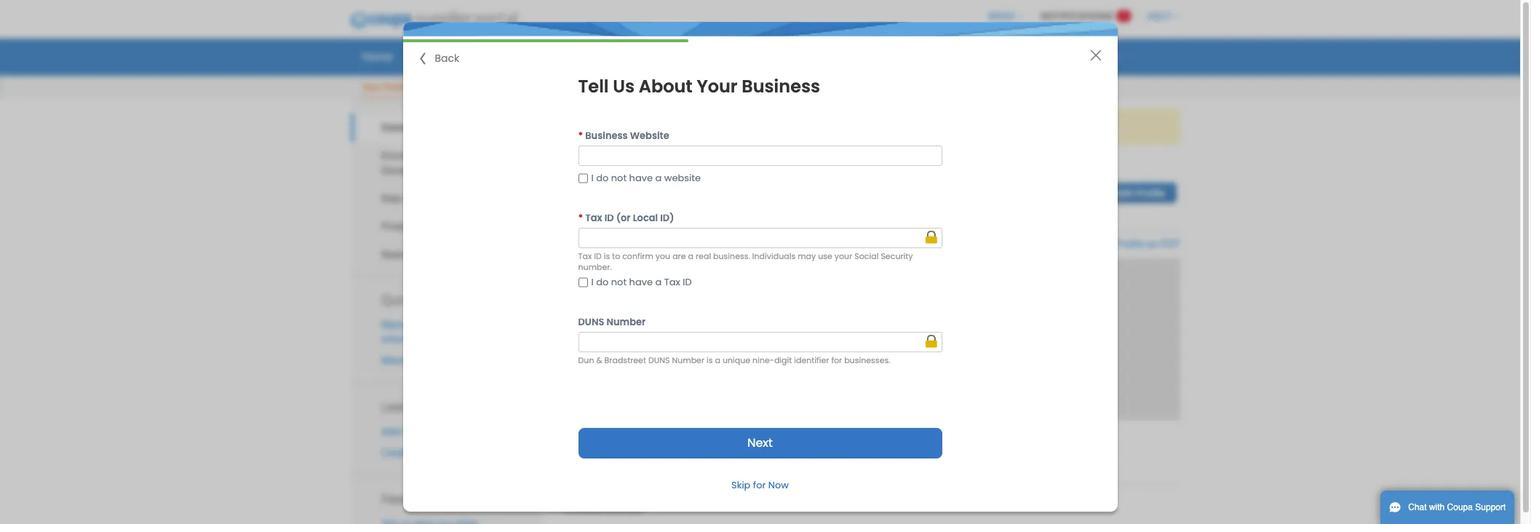 Task type: describe. For each thing, give the bounding box(es) containing it.
website
[[664, 171, 701, 185]]

skip for now button
[[720, 473, 801, 497]]

tell us about your business
[[578, 74, 820, 98]]

you
[[656, 251, 670, 262]]

parent
[[934, 436, 966, 448]]

learning center
[[381, 397, 473, 415]]

feedback
[[381, 490, 436, 508]]

1 horizontal spatial duns
[[648, 354, 670, 366]]

invoices
[[694, 49, 735, 63]]

create a discoverable profile link
[[381, 447, 511, 459]]

manage payment information link
[[381, 319, 460, 345]]

background image
[[564, 257, 1181, 420]]

profile link
[[405, 45, 457, 67]]

entities
[[445, 354, 478, 366]]

0 horizontal spatial duns
[[578, 315, 604, 329]]

2 vertical spatial tax
[[664, 275, 680, 289]]

dun & bradstreet duns number is a unique nine-digit identifier for businesses.
[[578, 354, 891, 366]]

business inside klo banner
[[595, 436, 641, 448]]

bradstreet
[[605, 354, 646, 366]]

1 vertical spatial number
[[672, 354, 705, 366]]

business left website
[[585, 129, 628, 143]]

duns number
[[578, 315, 646, 329]]

financial performance
[[381, 221, 483, 232]]

i do not have a website
[[591, 171, 701, 185]]

for inside alert
[[941, 121, 953, 133]]

id)
[[660, 211, 674, 225]]

progress bar inside tell us about your business dialog
[[403, 39, 689, 42]]

number.
[[578, 261, 612, 273]]

quick
[[381, 290, 414, 308]]

klo banner
[[559, 160, 1196, 485]]

business down catalogs link on the top of the page
[[742, 74, 820, 98]]

customers
[[428, 426, 475, 437]]

1 vertical spatial profile
[[483, 447, 511, 459]]

now
[[768, 478, 789, 492]]

doing
[[564, 436, 593, 448]]

ratings & references link
[[351, 241, 542, 269]]

add more customers
[[381, 426, 475, 437]]

contact
[[605, 502, 642, 514]]

primary contact
[[564, 502, 642, 514]]

social,
[[452, 150, 483, 162]]

business.
[[713, 251, 750, 262]]

tell
[[578, 74, 609, 98]]

chat with coupa support
[[1409, 502, 1506, 512]]

download profile as pdf
[[1067, 238, 1181, 250]]

i for i do not have a tax id
[[591, 275, 594, 289]]

edit profile link
[[1104, 183, 1177, 203]]

manage for manage payment information
[[381, 319, 418, 330]]

* for * tax id (or local id)
[[578, 211, 583, 225]]

download
[[1067, 238, 1112, 250]]

* for * business website
[[578, 129, 583, 143]]

center
[[435, 397, 473, 415]]

information
[[381, 333, 432, 345]]

business performance
[[822, 49, 936, 63]]

compliance
[[414, 193, 467, 204]]

legal
[[421, 354, 443, 366]]

social
[[855, 251, 879, 262]]

id inside 'tax id is to confirm you are a real business. individuals may use your social security number.'
[[594, 251, 602, 262]]

manage payment information
[[381, 319, 460, 345]]

next button
[[578, 428, 942, 459]]

complete
[[608, 121, 652, 133]]

create a discoverable profile
[[381, 447, 511, 459]]

edit profile
[[1116, 188, 1166, 199]]

add
[[381, 426, 400, 437]]

complete your profile to get discovered by coupa buyers that are looking for items in your category. alert
[[564, 108, 1181, 145]]

not for i do not have a tax id
[[611, 275, 627, 289]]

get
[[719, 121, 733, 133]]

businesses.
[[844, 354, 891, 366]]

as
[[1147, 238, 1157, 250]]

* tax id (or local id)
[[578, 211, 674, 225]]

your profile
[[362, 82, 410, 92]]

items
[[955, 121, 980, 133]]

1 vertical spatial is
[[707, 354, 713, 366]]

setup
[[1088, 49, 1117, 63]]

0 vertical spatial number
[[607, 315, 646, 329]]

about
[[639, 74, 693, 98]]

ratings & references
[[381, 249, 481, 261]]

manage for manage legal entities
[[381, 354, 418, 366]]

is inside 'tax id is to confirm you are a real business. individuals may use your social security number.'
[[604, 251, 610, 262]]

coupa inside alert
[[802, 121, 832, 133]]

catalogs link
[[747, 45, 809, 67]]

i for i do not have a website
[[591, 171, 594, 185]]

coupa supplier portal image
[[340, 2, 527, 39]]

as
[[643, 436, 656, 448]]

doing business as
[[564, 436, 656, 448]]

risk & compliance link
[[351, 184, 542, 213]]

with
[[1429, 502, 1445, 512]]

business performance link
[[812, 45, 945, 67]]

home link
[[352, 45, 402, 67]]

tell us about your business dialog
[[403, 22, 1118, 512]]

more
[[402, 426, 426, 437]]

in
[[983, 121, 991, 133]]

2 horizontal spatial your
[[993, 121, 1013, 133]]

not for i do not have a website
[[611, 171, 627, 185]]

a inside 'tax id is to confirm you are a real business. individuals may use your social security number.'
[[688, 251, 694, 262]]

setup link
[[1078, 45, 1127, 67]]

complete your profile to get discovered by coupa buyers that are looking for items in your category.
[[608, 121, 1057, 133]]

governance
[[381, 164, 437, 176]]

digit
[[774, 354, 792, 366]]

back button
[[420, 51, 459, 66]]

identifier
[[794, 354, 829, 366]]

financial performance link
[[351, 213, 542, 241]]

your inside 'tax id is to confirm you are a real business. individuals may use your social security number.'
[[835, 251, 853, 262]]

a right 'create'
[[415, 447, 420, 459]]

references
[[428, 249, 481, 261]]

profile preview
[[862, 238, 929, 250]]



Task type: locate. For each thing, give the bounding box(es) containing it.
I do not have a Tax ID checkbox
[[578, 273, 588, 292]]

2 horizontal spatial id
[[683, 275, 692, 289]]

for
[[941, 121, 953, 133], [831, 354, 842, 366], [753, 478, 766, 492]]

tax
[[585, 211, 602, 225], [578, 251, 592, 262], [664, 275, 680, 289]]

manage inside manage payment information
[[381, 319, 418, 330]]

DUNS Number text field
[[578, 332, 942, 352]]

0 horizontal spatial for
[[753, 478, 766, 492]]

tax inside 'tax id is to confirm you are a real business. individuals may use your social security number.'
[[578, 251, 592, 262]]

a left website
[[655, 171, 662, 185]]

& right dun
[[596, 354, 602, 366]]

1 horizontal spatial is
[[707, 354, 713, 366]]

0 vertical spatial not
[[611, 171, 627, 185]]

profile
[[677, 121, 705, 133], [483, 447, 511, 459]]

business right catalogs link on the top of the page
[[822, 49, 867, 63]]

local
[[633, 211, 658, 225]]

tax id is to confirm you are a real business. individuals may use your social security number.
[[578, 251, 913, 273]]

close image
[[1090, 49, 1102, 61]]

1 vertical spatial coupa
[[1447, 502, 1473, 512]]

performance inside business performance "link"
[[870, 49, 936, 63]]

1 horizontal spatial are
[[888, 121, 903, 133]]

number left unique
[[672, 354, 705, 366]]

your
[[655, 121, 675, 133], [993, 121, 1013, 133], [835, 251, 853, 262]]

1 have from the top
[[629, 171, 653, 185]]

& for dun & bradstreet duns number is a unique nine-digit identifier for businesses.
[[596, 354, 602, 366]]

is left confirm
[[604, 251, 610, 262]]

skip for now
[[732, 478, 789, 492]]

to for is
[[612, 251, 620, 262]]

are right you
[[673, 251, 686, 262]]

do right i do not have a website checkbox
[[596, 171, 609, 185]]

are inside 'tax id is to confirm you are a real business. individuals may use your social security number.'
[[673, 251, 686, 262]]

0 vertical spatial is
[[604, 251, 610, 262]]

1 do from the top
[[596, 171, 609, 185]]

primary down the doing in the bottom of the page
[[564, 456, 602, 468]]

coupa inside button
[[1447, 502, 1473, 512]]

2 do from the top
[[596, 275, 609, 289]]

real
[[696, 251, 711, 262]]

is left unique
[[707, 354, 713, 366]]

primary inside klo banner
[[564, 456, 602, 468]]

number up bradstreet
[[607, 315, 646, 329]]

0 horizontal spatial number
[[607, 315, 646, 329]]

have for website
[[629, 171, 653, 185]]

1 vertical spatial to
[[612, 251, 620, 262]]

discoverable
[[423, 447, 481, 459]]

none text field inside tell us about your business dialog
[[578, 228, 942, 248]]

looking
[[906, 121, 938, 133]]

coupa
[[802, 121, 832, 133], [1447, 502, 1473, 512]]

company
[[381, 122, 428, 133]]

to for profile
[[708, 121, 716, 133]]

not left "klo"
[[611, 171, 627, 185]]

do for i do not have a website
[[596, 171, 609, 185]]

klo image
[[564, 160, 622, 220]]

links
[[417, 290, 446, 308]]

manage legal entities link
[[381, 354, 478, 366]]

diversity
[[449, 164, 488, 176]]

duns up dun
[[578, 315, 604, 329]]

to left confirm
[[612, 251, 620, 262]]

profile down the coupa supplier portal image
[[415, 49, 448, 63]]

i right 'i do not have a tax id' option
[[591, 275, 594, 289]]

0 vertical spatial for
[[941, 121, 953, 133]]

0 vertical spatial tax
[[585, 211, 602, 225]]

*
[[578, 129, 583, 143], [578, 211, 583, 225]]

security
[[881, 251, 913, 262]]

0 horizontal spatial profile
[[483, 447, 511, 459]]

buyers
[[835, 121, 865, 133]]

1 vertical spatial i
[[591, 275, 594, 289]]

2 manage from the top
[[381, 354, 418, 366]]

your right 'use'
[[835, 251, 853, 262]]

primary for primary contact
[[564, 502, 602, 514]]

performance inside financial performance link
[[425, 221, 483, 232]]

performance for business performance
[[870, 49, 936, 63]]

0 horizontal spatial your
[[362, 82, 381, 92]]

1 vertical spatial do
[[596, 275, 609, 289]]

1 vertical spatial *
[[578, 211, 583, 225]]

chat with coupa support button
[[1381, 491, 1515, 524]]

may
[[798, 251, 816, 262]]

1 horizontal spatial to
[[708, 121, 716, 133]]

catalogs
[[756, 49, 800, 63]]

profile inside 'link'
[[415, 49, 448, 63]]

profile left the get
[[677, 121, 705, 133]]

primary left contact
[[564, 502, 602, 514]]

your profile link
[[361, 79, 411, 98]]

0 horizontal spatial are
[[673, 251, 686, 262]]

1 * from the top
[[578, 129, 583, 143]]

i do not have a tax id
[[591, 275, 692, 289]]

are right that
[[888, 121, 903, 133]]

profile up social,
[[431, 122, 462, 133]]

quick links
[[381, 290, 446, 308]]

0 horizontal spatial your
[[655, 121, 675, 133]]

for right skip
[[753, 478, 766, 492]]

skip
[[732, 478, 751, 492]]

to inside 'tax id is to confirm you are a real business. individuals may use your social security number.'
[[612, 251, 620, 262]]

0 horizontal spatial to
[[612, 251, 620, 262]]

invoices link
[[684, 45, 744, 67]]

environmental, social, governance & diversity link
[[351, 142, 542, 184]]

a left unique
[[715, 354, 721, 366]]

profile inside alert
[[677, 121, 705, 133]]

2 not from the top
[[611, 275, 627, 289]]

profile
[[415, 49, 448, 63], [383, 82, 410, 92], [431, 122, 462, 133], [1136, 188, 1166, 199], [862, 238, 891, 250], [1115, 238, 1144, 250]]

edit
[[1116, 188, 1133, 199]]

1 vertical spatial duns
[[648, 354, 670, 366]]

0 vertical spatial manage
[[381, 319, 418, 330]]

0 vertical spatial duns
[[578, 315, 604, 329]]

your right the complete
[[655, 121, 675, 133]]

additional information image
[[925, 231, 938, 244]]

1 horizontal spatial your
[[697, 74, 738, 98]]

& for ratings & references
[[419, 249, 426, 261]]

a
[[655, 171, 662, 185], [688, 251, 694, 262], [655, 275, 662, 289], [715, 354, 721, 366], [415, 447, 420, 459]]

0 horizontal spatial performance
[[425, 221, 483, 232]]

manage up information
[[381, 319, 418, 330]]

unique
[[723, 354, 751, 366]]

0 vertical spatial have
[[629, 171, 653, 185]]

1 i from the top
[[591, 171, 594, 185]]

2 horizontal spatial for
[[941, 121, 953, 133]]

tax down you
[[664, 275, 680, 289]]

0 horizontal spatial coupa
[[802, 121, 832, 133]]

for inside button
[[753, 478, 766, 492]]

2 i from the top
[[591, 275, 594, 289]]

1 vertical spatial are
[[673, 251, 686, 262]]

profile right edit
[[1136, 188, 1166, 199]]

your down invoices
[[697, 74, 738, 98]]

2 * from the top
[[578, 211, 583, 225]]

environmental, social, governance & diversity
[[381, 150, 488, 176]]

1 vertical spatial not
[[611, 275, 627, 289]]

coupa right by
[[802, 121, 832, 133]]

are inside alert
[[888, 121, 903, 133]]

profile for your profile
[[383, 82, 410, 92]]

home
[[362, 49, 393, 63]]

0 horizontal spatial is
[[604, 251, 610, 262]]

performance for financial performance
[[425, 221, 483, 232]]

1 primary from the top
[[564, 456, 602, 468]]

to left the get
[[708, 121, 716, 133]]

have down confirm
[[629, 275, 653, 289]]

for right identifier
[[831, 354, 842, 366]]

0 vertical spatial profile
[[677, 121, 705, 133]]

tax left (or
[[585, 211, 602, 225]]

individuals
[[752, 251, 796, 262]]

coupa right with on the right bottom
[[1447, 502, 1473, 512]]

confirm
[[622, 251, 654, 262]]

chat
[[1409, 502, 1427, 512]]

0 vertical spatial *
[[578, 129, 583, 143]]

profile left the as
[[1115, 238, 1144, 250]]

& for risk & compliance
[[404, 193, 411, 204]]

1 vertical spatial primary
[[564, 502, 602, 514]]

not down number.
[[611, 275, 627, 289]]

duns right bradstreet
[[648, 354, 670, 366]]

your inside dialog
[[697, 74, 738, 98]]

id
[[605, 211, 614, 225], [594, 251, 602, 262], [683, 275, 692, 289]]

2 vertical spatial id
[[683, 275, 692, 289]]

not
[[611, 171, 627, 185], [611, 275, 627, 289]]

profile up social
[[862, 238, 891, 250]]

1 vertical spatial manage
[[381, 354, 418, 366]]

1 horizontal spatial performance
[[870, 49, 936, 63]]

2 have from the top
[[629, 275, 653, 289]]

to inside alert
[[708, 121, 716, 133]]

1 vertical spatial have
[[629, 275, 653, 289]]

2 primary from the top
[[564, 502, 602, 514]]

profile preview link
[[862, 238, 929, 250]]

dun
[[578, 354, 594, 366]]

download profile as pdf button
[[1067, 237, 1181, 251]]

pdf
[[1160, 238, 1181, 250]]

business inside "link"
[[822, 49, 867, 63]]

profile right discoverable
[[483, 447, 511, 459]]

for left items
[[941, 121, 953, 133]]

manage down information
[[381, 354, 418, 366]]

0 vertical spatial performance
[[870, 49, 936, 63]]

1 horizontal spatial your
[[835, 251, 853, 262]]

to
[[708, 121, 716, 133], [612, 251, 620, 262]]

* up i do not have a website checkbox
[[578, 129, 583, 143]]

i
[[591, 171, 594, 185], [591, 275, 594, 289]]

profile for edit profile
[[1136, 188, 1166, 199]]

i right i do not have a website checkbox
[[591, 171, 594, 185]]

* down i do not have a website checkbox
[[578, 211, 583, 225]]

ratings
[[381, 249, 416, 261]]

profile inside button
[[1115, 238, 1144, 250]]

I do not have a website checkbox
[[578, 169, 588, 188]]

1 vertical spatial id
[[594, 251, 602, 262]]

ultimate
[[891, 436, 931, 448]]

payment
[[421, 319, 460, 330]]

0 vertical spatial are
[[888, 121, 903, 133]]

& left diversity
[[440, 164, 447, 176]]

progress bar
[[403, 39, 689, 42]]

do for i do not have a tax id
[[596, 275, 609, 289]]

& inside environmental, social, governance & diversity
[[440, 164, 447, 176]]

primary address
[[564, 456, 645, 468]]

business
[[822, 49, 867, 63], [742, 74, 820, 98], [585, 129, 628, 143], [595, 436, 641, 448]]

0 horizontal spatial id
[[594, 251, 602, 262]]

& inside tell us about your business dialog
[[596, 354, 602, 366]]

1 manage from the top
[[381, 319, 418, 330]]

your down "home" link
[[362, 82, 381, 92]]

1 vertical spatial for
[[831, 354, 842, 366]]

create
[[381, 447, 412, 459]]

(or
[[616, 211, 631, 225]]

profile down "home" link
[[383, 82, 410, 92]]

is
[[604, 251, 610, 262], [707, 354, 713, 366]]

learning
[[381, 397, 431, 415]]

1 horizontal spatial for
[[831, 354, 842, 366]]

0 vertical spatial to
[[708, 121, 716, 133]]

0 vertical spatial do
[[596, 171, 609, 185]]

a left the real
[[688, 251, 694, 262]]

klo
[[637, 177, 667, 200]]

1 vertical spatial tax
[[578, 251, 592, 262]]

a down you
[[655, 275, 662, 289]]

tax up 'i do not have a tax id' option
[[578, 251, 592, 262]]

use
[[818, 251, 833, 262]]

1 horizontal spatial id
[[605, 211, 614, 225]]

risk
[[381, 193, 401, 204]]

business up the address
[[595, 436, 641, 448]]

profile for company profile
[[431, 122, 462, 133]]

0 vertical spatial id
[[605, 211, 614, 225]]

is
[[880, 436, 888, 448]]

category.
[[1016, 121, 1057, 133]]

discovered
[[736, 121, 786, 133]]

have for tax
[[629, 275, 653, 289]]

address
[[604, 456, 645, 468]]

by
[[788, 121, 799, 133]]

have up local
[[629, 171, 653, 185]]

1 horizontal spatial number
[[672, 354, 705, 366]]

& right the risk
[[404, 193, 411, 204]]

1 vertical spatial performance
[[425, 221, 483, 232]]

0 vertical spatial i
[[591, 171, 594, 185]]

manage
[[381, 319, 418, 330], [381, 354, 418, 366]]

your right in
[[993, 121, 1013, 133]]

profile for download profile as pdf
[[1115, 238, 1144, 250]]

us
[[613, 74, 635, 98]]

additional information image
[[925, 335, 938, 348]]

duns
[[578, 315, 604, 329], [648, 354, 670, 366]]

None text field
[[578, 146, 942, 166]]

1 horizontal spatial coupa
[[1447, 502, 1473, 512]]

0 vertical spatial primary
[[564, 456, 602, 468]]

do down number.
[[596, 275, 609, 289]]

1 not from the top
[[611, 171, 627, 185]]

None text field
[[578, 228, 942, 248]]

0 vertical spatial coupa
[[802, 121, 832, 133]]

1 horizontal spatial profile
[[677, 121, 705, 133]]

2 vertical spatial for
[[753, 478, 766, 492]]

& right ratings
[[419, 249, 426, 261]]

support
[[1476, 502, 1506, 512]]

financial
[[381, 221, 422, 232]]

primary for primary address
[[564, 456, 602, 468]]



Task type: vqa. For each thing, say whether or not it's contained in the screenshot.
option
no



